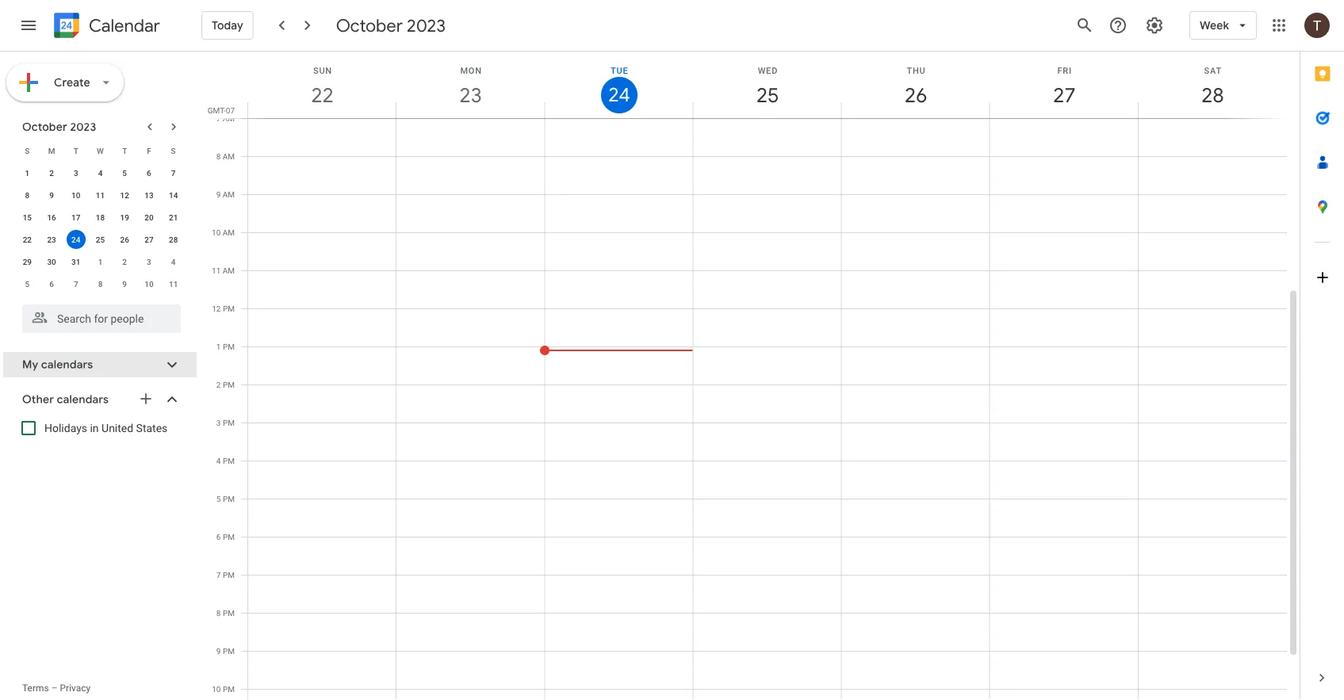 Task type: locate. For each thing, give the bounding box(es) containing it.
2 horizontal spatial 5
[[216, 494, 221, 504]]

pm for 10 pm
[[223, 684, 235, 694]]

10 down 9 pm
[[212, 684, 221, 694]]

3 pm from the top
[[223, 380, 235, 389]]

13 element
[[140, 186, 159, 205]]

pm up 1 pm
[[223, 304, 235, 313]]

27 link
[[1046, 77, 1083, 113]]

1 vertical spatial 6
[[49, 279, 54, 289]]

27 down 'fri'
[[1052, 82, 1075, 108]]

2 horizontal spatial 11
[[212, 266, 221, 275]]

4
[[98, 168, 103, 178], [171, 257, 176, 266], [216, 456, 221, 466]]

8 up "9 am"
[[216, 151, 221, 161]]

s right f
[[171, 146, 176, 155]]

7 pm from the top
[[223, 532, 235, 542]]

2 up 3 pm
[[216, 380, 221, 389]]

1 vertical spatial 2023
[[70, 120, 96, 134]]

21
[[169, 213, 178, 222]]

am down "9 am"
[[223, 228, 235, 237]]

27 element
[[140, 230, 159, 249]]

26 down thu on the right of the page
[[904, 82, 926, 108]]

row up november 1 element
[[15, 228, 186, 251]]

row containing s
[[15, 140, 186, 162]]

6 inside grid
[[216, 532, 221, 542]]

7 left 07
[[216, 113, 221, 123]]

pm for 3 pm
[[223, 418, 235, 427]]

3 up november 10 'element'
[[147, 257, 151, 266]]

2
[[49, 168, 54, 178], [122, 257, 127, 266], [216, 380, 221, 389]]

fri 27
[[1052, 65, 1075, 108]]

pm up 2 pm
[[223, 342, 235, 351]]

22
[[310, 82, 333, 108], [23, 235, 32, 244]]

grid
[[203, 52, 1300, 700]]

pm down 2 pm
[[223, 418, 235, 427]]

1
[[25, 168, 29, 178], [98, 257, 103, 266], [216, 342, 221, 351]]

9 up 10 am
[[216, 190, 221, 199]]

23 down mon
[[459, 82, 481, 108]]

1 horizontal spatial 2
[[122, 257, 127, 266]]

11 am
[[212, 266, 235, 275]]

0 vertical spatial 22
[[310, 82, 333, 108]]

23
[[459, 82, 481, 108], [47, 235, 56, 244]]

1 pm from the top
[[223, 304, 235, 313]]

7 for 7 am
[[216, 113, 221, 123]]

calendars inside other calendars dropdown button
[[57, 393, 109, 407]]

12 inside row group
[[120, 190, 129, 200]]

row down w
[[15, 162, 186, 184]]

add other calendars image
[[138, 391, 154, 407]]

0 horizontal spatial 11
[[96, 190, 105, 200]]

Search for people text field
[[32, 305, 171, 333]]

9 pm
[[216, 646, 235, 656]]

8 up 9 pm
[[216, 608, 221, 618]]

1 vertical spatial 23
[[47, 235, 56, 244]]

16
[[47, 213, 56, 222]]

settings menu image
[[1145, 16, 1164, 35]]

27
[[1052, 82, 1075, 108], [145, 235, 154, 244]]

2 vertical spatial 3
[[216, 418, 221, 427]]

2 horizontal spatial 2
[[216, 380, 221, 389]]

1 vertical spatial 24
[[71, 235, 80, 244]]

pm down 9 pm
[[223, 684, 235, 694]]

7 for 7 pm
[[216, 570, 221, 580]]

9 inside 'element'
[[122, 279, 127, 289]]

1 horizontal spatial s
[[171, 146, 176, 155]]

28 down sat
[[1201, 82, 1223, 108]]

0 vertical spatial 1
[[25, 168, 29, 178]]

november 10 element
[[140, 274, 159, 293]]

row group
[[15, 162, 186, 295]]

4 inside grid
[[216, 456, 221, 466]]

november 7 element
[[66, 274, 85, 293]]

5 down 29 element
[[25, 279, 29, 289]]

november 8 element
[[91, 274, 110, 293]]

pm for 9 pm
[[223, 646, 235, 656]]

row containing 22
[[15, 228, 186, 251]]

0 vertical spatial 24
[[607, 82, 629, 107]]

12 up 19
[[120, 190, 129, 200]]

12 down 11 am on the left of page
[[212, 304, 221, 313]]

calendars up other calendars
[[41, 358, 93, 372]]

pm
[[223, 304, 235, 313], [223, 342, 235, 351], [223, 380, 235, 389], [223, 418, 235, 427], [223, 456, 235, 466], [223, 494, 235, 504], [223, 532, 235, 542], [223, 570, 235, 580], [223, 608, 235, 618], [223, 646, 235, 656], [223, 684, 235, 694]]

1 inside grid
[[216, 342, 221, 351]]

0 horizontal spatial 5
[[25, 279, 29, 289]]

1 horizontal spatial 11
[[169, 279, 178, 289]]

29
[[23, 257, 32, 266]]

10 up 11 am on the left of page
[[212, 228, 221, 237]]

row
[[15, 140, 186, 162], [15, 162, 186, 184], [15, 184, 186, 206], [15, 206, 186, 228], [15, 228, 186, 251], [15, 251, 186, 273], [15, 273, 186, 295]]

3 am from the top
[[223, 190, 235, 199]]

27 inside row group
[[145, 235, 154, 244]]

1 vertical spatial 27
[[145, 235, 154, 244]]

5 inside grid
[[216, 494, 221, 504]]

0 vertical spatial 11
[[96, 190, 105, 200]]

6 down 5 pm
[[216, 532, 221, 542]]

3 for november 3 element
[[147, 257, 151, 266]]

11 pm from the top
[[223, 684, 235, 694]]

1 horizontal spatial 12
[[212, 304, 221, 313]]

30 element
[[42, 252, 61, 271]]

gmt-07
[[208, 105, 235, 115]]

1 down '12 pm' on the left of page
[[216, 342, 221, 351]]

main drawer image
[[19, 16, 38, 35]]

30
[[47, 257, 56, 266]]

pm for 12 pm
[[223, 304, 235, 313]]

wed
[[758, 65, 778, 75]]

22 down sun
[[310, 82, 333, 108]]

1 am from the top
[[223, 113, 235, 123]]

calendars for my calendars
[[41, 358, 93, 372]]

1 horizontal spatial october 2023
[[336, 14, 446, 36]]

10 for 10 pm
[[212, 684, 221, 694]]

row group containing 1
[[15, 162, 186, 295]]

12 for 12
[[120, 190, 129, 200]]

pm for 1 pm
[[223, 342, 235, 351]]

7
[[216, 113, 221, 123], [171, 168, 176, 178], [74, 279, 78, 289], [216, 570, 221, 580]]

0 horizontal spatial 12
[[120, 190, 129, 200]]

october
[[336, 14, 403, 36], [22, 120, 67, 134]]

28 inside column header
[[1201, 82, 1223, 108]]

pm for 7 pm
[[223, 570, 235, 580]]

1 vertical spatial 4
[[171, 257, 176, 266]]

13
[[145, 190, 154, 200]]

11 inside november 11 element
[[169, 279, 178, 289]]

2 down m
[[49, 168, 54, 178]]

calendar element
[[51, 10, 160, 44]]

8 down november 1 element
[[98, 279, 103, 289]]

4 pm from the top
[[223, 418, 235, 427]]

0 vertical spatial 12
[[120, 190, 129, 200]]

24 down tue
[[607, 82, 629, 107]]

8 for 8 pm
[[216, 608, 221, 618]]

29 element
[[18, 252, 37, 271]]

2 pm
[[216, 380, 235, 389]]

10 pm
[[212, 684, 235, 694]]

4 up november 11 element
[[171, 257, 176, 266]]

11
[[96, 190, 105, 200], [212, 266, 221, 275], [169, 279, 178, 289]]

28 down 21
[[169, 235, 178, 244]]

3 row from the top
[[15, 184, 186, 206]]

2 horizontal spatial 4
[[216, 456, 221, 466]]

2 vertical spatial 6
[[216, 532, 221, 542]]

26 column header
[[841, 52, 990, 118]]

mon 23
[[459, 65, 482, 108]]

1 vertical spatial 25
[[96, 235, 105, 244]]

pm down the 6 pm at the left of the page
[[223, 570, 235, 580]]

10 inside 'element'
[[145, 279, 154, 289]]

calendar heading
[[86, 15, 160, 37]]

tue 24
[[607, 65, 629, 107]]

1 vertical spatial calendars
[[57, 393, 109, 407]]

15 element
[[18, 208, 37, 227]]

4 row from the top
[[15, 206, 186, 228]]

3 up 10 element
[[74, 168, 78, 178]]

october up m
[[22, 120, 67, 134]]

1 horizontal spatial 5
[[122, 168, 127, 178]]

2 for 2 pm
[[216, 380, 221, 389]]

1 vertical spatial 3
[[147, 257, 151, 266]]

pm down 3 pm
[[223, 456, 235, 466]]

0 vertical spatial 23
[[459, 82, 481, 108]]

0 vertical spatial 28
[[1201, 82, 1223, 108]]

26 inside 26 element
[[120, 235, 129, 244]]

1 vertical spatial 26
[[120, 235, 129, 244]]

1 vertical spatial october
[[22, 120, 67, 134]]

27 down 20
[[145, 235, 154, 244]]

5 am from the top
[[223, 266, 235, 275]]

1 up 15 element
[[25, 168, 29, 178]]

2 horizontal spatial 3
[[216, 418, 221, 427]]

1 horizontal spatial 28
[[1201, 82, 1223, 108]]

1 horizontal spatial october
[[336, 14, 403, 36]]

pm for 2 pm
[[223, 380, 235, 389]]

0 vertical spatial calendars
[[41, 358, 93, 372]]

1 horizontal spatial 1
[[98, 257, 103, 266]]

7 up "14" element
[[171, 168, 176, 178]]

2023 up 23 "column header"
[[407, 14, 446, 36]]

1 row from the top
[[15, 140, 186, 162]]

1 horizontal spatial 27
[[1052, 82, 1075, 108]]

9 up 16 element
[[49, 190, 54, 200]]

1 horizontal spatial 25
[[755, 82, 778, 108]]

6 pm from the top
[[223, 494, 235, 504]]

terms link
[[22, 683, 49, 694]]

1 horizontal spatial 22
[[310, 82, 333, 108]]

1 vertical spatial 5
[[25, 279, 29, 289]]

25 element
[[91, 230, 110, 249]]

6 row from the top
[[15, 251, 186, 273]]

0 vertical spatial 25
[[755, 82, 778, 108]]

10 pm from the top
[[223, 646, 235, 656]]

23 element
[[42, 230, 61, 249]]

1 down 25 element in the left top of the page
[[98, 257, 103, 266]]

t left f
[[122, 146, 127, 155]]

2 t from the left
[[122, 146, 127, 155]]

am down 8 am
[[223, 190, 235, 199]]

9 for 9 am
[[216, 190, 221, 199]]

11 element
[[91, 186, 110, 205]]

row up 25 element in the left top of the page
[[15, 206, 186, 228]]

2 horizontal spatial 6
[[216, 532, 221, 542]]

row up 18 'element'
[[15, 184, 186, 206]]

5 down 4 pm
[[216, 494, 221, 504]]

28
[[1201, 82, 1223, 108], [169, 235, 178, 244]]

6
[[147, 168, 151, 178], [49, 279, 54, 289], [216, 532, 221, 542]]

8
[[216, 151, 221, 161], [25, 190, 29, 200], [98, 279, 103, 289], [216, 608, 221, 618]]

22 link
[[304, 77, 341, 113]]

2 up november 9 'element'
[[122, 257, 127, 266]]

0 horizontal spatial 27
[[145, 235, 154, 244]]

6 down f
[[147, 168, 151, 178]]

1 for november 1 element
[[98, 257, 103, 266]]

0 horizontal spatial 3
[[74, 168, 78, 178]]

9 down 'november 2' element
[[122, 279, 127, 289]]

1 s from the left
[[25, 146, 30, 155]]

2 row from the top
[[15, 162, 186, 184]]

0 horizontal spatial 25
[[96, 235, 105, 244]]

1 horizontal spatial 4
[[171, 257, 176, 266]]

am for 10 am
[[223, 228, 235, 237]]

1 horizontal spatial 24
[[607, 82, 629, 107]]

4 am from the top
[[223, 228, 235, 237]]

row containing 8
[[15, 184, 186, 206]]

am for 9 am
[[223, 190, 235, 199]]

24 up "31"
[[71, 235, 80, 244]]

0 horizontal spatial 24
[[71, 235, 80, 244]]

pm up 3 pm
[[223, 380, 235, 389]]

7 down 31 element on the top left of page
[[74, 279, 78, 289]]

november 9 element
[[115, 274, 134, 293]]

tab list
[[1301, 52, 1344, 656]]

1 vertical spatial 11
[[212, 266, 221, 275]]

2 vertical spatial 11
[[169, 279, 178, 289]]

12 for 12 pm
[[212, 304, 221, 313]]

None search field
[[0, 298, 197, 333]]

26 link
[[898, 77, 934, 113]]

9
[[216, 190, 221, 199], [49, 190, 54, 200], [122, 279, 127, 289], [216, 646, 221, 656]]

row containing 15
[[15, 206, 186, 228]]

row containing 29
[[15, 251, 186, 273]]

24 inside 24, today element
[[71, 235, 80, 244]]

6 down "30" element
[[49, 279, 54, 289]]

row down 25 element in the left top of the page
[[15, 251, 186, 273]]

8 pm from the top
[[223, 570, 235, 580]]

5
[[122, 168, 127, 178], [25, 279, 29, 289], [216, 494, 221, 504]]

pm up 9 pm
[[223, 608, 235, 618]]

10 down november 3 element
[[145, 279, 154, 289]]

am
[[223, 113, 235, 123], [223, 151, 235, 161], [223, 190, 235, 199], [223, 228, 235, 237], [223, 266, 235, 275]]

week
[[1200, 18, 1229, 33]]

1 vertical spatial 2
[[122, 257, 127, 266]]

26 element
[[115, 230, 134, 249]]

1 vertical spatial 12
[[212, 304, 221, 313]]

1 horizontal spatial 23
[[459, 82, 481, 108]]

1 vertical spatial 1
[[98, 257, 103, 266]]

october up 22 column header
[[336, 14, 403, 36]]

22 down 15
[[23, 235, 32, 244]]

row down november 1 element
[[15, 273, 186, 295]]

10 am
[[212, 228, 235, 237]]

7 down the 6 pm at the left of the page
[[216, 570, 221, 580]]

0 horizontal spatial s
[[25, 146, 30, 155]]

17 element
[[66, 208, 85, 227]]

0 vertical spatial 2
[[49, 168, 54, 178]]

11 down 10 am
[[212, 266, 221, 275]]

0 horizontal spatial 6
[[49, 279, 54, 289]]

2 vertical spatial 5
[[216, 494, 221, 504]]

0 horizontal spatial 26
[[120, 235, 129, 244]]

0 vertical spatial 6
[[147, 168, 151, 178]]

1 vertical spatial october 2023
[[22, 120, 96, 134]]

5 row from the top
[[15, 228, 186, 251]]

2 vertical spatial 2
[[216, 380, 221, 389]]

28 inside row group
[[169, 235, 178, 244]]

4 up 5 pm
[[216, 456, 221, 466]]

10
[[71, 190, 80, 200], [212, 228, 221, 237], [145, 279, 154, 289], [212, 684, 221, 694]]

0 horizontal spatial 22
[[23, 235, 32, 244]]

25
[[755, 82, 778, 108], [96, 235, 105, 244]]

11 down november 4 element
[[169, 279, 178, 289]]

9 pm from the top
[[223, 608, 235, 618]]

5 up 12 element
[[122, 168, 127, 178]]

0 horizontal spatial 28
[[169, 235, 178, 244]]

calendars inside my calendars dropdown button
[[41, 358, 93, 372]]

thu 26
[[904, 65, 926, 108]]

10 up the 17
[[71, 190, 80, 200]]

1 horizontal spatial 26
[[904, 82, 926, 108]]

pm down 5 pm
[[223, 532, 235, 542]]

8 for 8 am
[[216, 151, 221, 161]]

am up 8 am
[[223, 113, 235, 123]]

25 down 18
[[96, 235, 105, 244]]

2 vertical spatial 1
[[216, 342, 221, 351]]

wed 25
[[755, 65, 778, 108]]

0 horizontal spatial t
[[74, 146, 78, 155]]

9 up the 10 pm
[[216, 646, 221, 656]]

pm down 4 pm
[[223, 494, 235, 504]]

25 down wed
[[755, 82, 778, 108]]

3
[[74, 168, 78, 178], [147, 257, 151, 266], [216, 418, 221, 427]]

11 inside 11 element
[[96, 190, 105, 200]]

4 up 11 element
[[98, 168, 103, 178]]

calendars up in
[[57, 393, 109, 407]]

0 horizontal spatial 23
[[47, 235, 56, 244]]

row containing 1
[[15, 162, 186, 184]]

24, today element
[[66, 230, 85, 249]]

26 down 19
[[120, 235, 129, 244]]

privacy link
[[60, 683, 91, 694]]

0 vertical spatial 27
[[1052, 82, 1075, 108]]

11 up 18
[[96, 190, 105, 200]]

2023
[[407, 14, 446, 36], [70, 120, 96, 134]]

november 2 element
[[115, 252, 134, 271]]

1 horizontal spatial 3
[[147, 257, 151, 266]]

united
[[102, 422, 133, 435]]

7 row from the top
[[15, 273, 186, 295]]

my
[[22, 358, 38, 372]]

7 am
[[216, 113, 235, 123]]

november 3 element
[[140, 252, 159, 271]]

t right m
[[74, 146, 78, 155]]

28 link
[[1195, 77, 1231, 113]]

november 5 element
[[18, 274, 37, 293]]

8 up 15 element
[[25, 190, 29, 200]]

pm for 5 pm
[[223, 494, 235, 504]]

12 inside grid
[[212, 304, 221, 313]]

14 element
[[164, 186, 183, 205]]

0 vertical spatial 4
[[98, 168, 103, 178]]

27 inside 'column header'
[[1052, 82, 1075, 108]]

november 4 element
[[164, 252, 183, 271]]

1 horizontal spatial 2023
[[407, 14, 446, 36]]

am up "9 am"
[[223, 151, 235, 161]]

1 vertical spatial 22
[[23, 235, 32, 244]]

0 vertical spatial 3
[[74, 168, 78, 178]]

23 link
[[453, 77, 489, 113]]

9 for 9 pm
[[216, 646, 221, 656]]

2023 down 'create'
[[70, 120, 96, 134]]

2 horizontal spatial 1
[[216, 342, 221, 351]]

11 inside grid
[[212, 266, 221, 275]]

23 down 16
[[47, 235, 56, 244]]

10 for 10 am
[[212, 228, 221, 237]]

1 horizontal spatial 6
[[147, 168, 151, 178]]

thu
[[907, 65, 926, 75]]

3 for 3 pm
[[216, 418, 221, 427]]

10 for november 10 'element'
[[145, 279, 154, 289]]

0 vertical spatial 5
[[122, 168, 127, 178]]

t
[[74, 146, 78, 155], [122, 146, 127, 155]]

1 horizontal spatial t
[[122, 146, 127, 155]]

0 vertical spatial 2023
[[407, 14, 446, 36]]

3 down 2 pm
[[216, 418, 221, 427]]

2 vertical spatial 4
[[216, 456, 221, 466]]

12 element
[[115, 186, 134, 205]]

1 vertical spatial 28
[[169, 235, 178, 244]]

holidays
[[44, 422, 87, 435]]

6 pm
[[216, 532, 235, 542]]

2 pm from the top
[[223, 342, 235, 351]]

9 for november 9 'element'
[[122, 279, 127, 289]]

22 inside 22 column header
[[310, 82, 333, 108]]

24
[[607, 82, 629, 107], [71, 235, 80, 244]]

w
[[97, 146, 104, 155]]

2 am from the top
[[223, 151, 235, 161]]

am up '12 pm' on the left of page
[[223, 266, 235, 275]]

pm down the 8 pm
[[223, 646, 235, 656]]

row up 11 element
[[15, 140, 186, 162]]

calendars
[[41, 358, 93, 372], [57, 393, 109, 407]]

october 2023
[[336, 14, 446, 36], [22, 120, 96, 134]]

5 pm from the top
[[223, 456, 235, 466]]

0 vertical spatial 26
[[904, 82, 926, 108]]

s left m
[[25, 146, 30, 155]]



Task type: describe. For each thing, give the bounding box(es) containing it.
am for 8 am
[[223, 151, 235, 161]]

22 column header
[[247, 52, 397, 118]]

november 11 element
[[164, 274, 183, 293]]

25 inside row group
[[96, 235, 105, 244]]

1 pm
[[216, 342, 235, 351]]

25 column header
[[693, 52, 842, 118]]

terms
[[22, 683, 49, 694]]

20 element
[[140, 208, 159, 227]]

0 horizontal spatial 1
[[25, 168, 29, 178]]

2 s from the left
[[171, 146, 176, 155]]

4 for november 4 element
[[171, 257, 176, 266]]

fri
[[1058, 65, 1072, 75]]

privacy
[[60, 683, 91, 694]]

my calendars button
[[3, 352, 197, 378]]

4 for 4 pm
[[216, 456, 221, 466]]

today
[[212, 18, 243, 33]]

m
[[48, 146, 55, 155]]

october 2023 grid
[[15, 140, 186, 295]]

0 vertical spatial october
[[336, 14, 403, 36]]

23 inside grid
[[47, 235, 56, 244]]

gmt-
[[208, 105, 226, 115]]

23 column header
[[396, 52, 545, 118]]

24 link
[[601, 77, 638, 113]]

6 for 6 pm
[[216, 532, 221, 542]]

17
[[71, 213, 80, 222]]

31 element
[[66, 252, 85, 271]]

holidays in united states
[[44, 422, 168, 435]]

6 for november 6 element
[[49, 279, 54, 289]]

22 element
[[18, 230, 37, 249]]

8 am
[[216, 151, 235, 161]]

31
[[71, 257, 80, 266]]

5 for 5 pm
[[216, 494, 221, 504]]

24 cell
[[64, 228, 88, 251]]

sun
[[313, 65, 332, 75]]

f
[[147, 146, 151, 155]]

8 pm
[[216, 608, 235, 618]]

7 for november 7 element
[[74, 279, 78, 289]]

8 for the november 8 element at the top left of page
[[98, 279, 103, 289]]

26 inside 26 column header
[[904, 82, 926, 108]]

row containing 5
[[15, 273, 186, 295]]

in
[[90, 422, 99, 435]]

18 element
[[91, 208, 110, 227]]

create button
[[6, 63, 124, 102]]

my calendars
[[22, 358, 93, 372]]

pm for 4 pm
[[223, 456, 235, 466]]

24 inside 24 column header
[[607, 82, 629, 107]]

other calendars
[[22, 393, 109, 407]]

10 for 10 element
[[71, 190, 80, 200]]

calendar
[[89, 15, 160, 37]]

25 inside wed 25
[[755, 82, 778, 108]]

25 link
[[749, 77, 786, 113]]

0 horizontal spatial 2
[[49, 168, 54, 178]]

calendars for other calendars
[[57, 393, 109, 407]]

21 element
[[164, 208, 183, 227]]

terms – privacy
[[22, 683, 91, 694]]

week button
[[1190, 6, 1257, 44]]

0 horizontal spatial october
[[22, 120, 67, 134]]

0 horizontal spatial 2023
[[70, 120, 96, 134]]

mon
[[460, 65, 482, 75]]

sat 28
[[1201, 65, 1223, 108]]

0 horizontal spatial october 2023
[[22, 120, 96, 134]]

10 element
[[66, 186, 85, 205]]

–
[[51, 683, 58, 694]]

5 pm
[[216, 494, 235, 504]]

15
[[23, 213, 32, 222]]

07
[[226, 105, 235, 115]]

sun 22
[[310, 65, 333, 108]]

0 horizontal spatial 4
[[98, 168, 103, 178]]

am for 11 am
[[223, 266, 235, 275]]

28 column header
[[1138, 52, 1287, 118]]

2 for 'november 2' element
[[122, 257, 127, 266]]

am for 7 am
[[223, 113, 235, 123]]

12 pm
[[212, 304, 235, 313]]

4 pm
[[216, 456, 235, 466]]

24 column header
[[544, 52, 694, 118]]

28 element
[[164, 230, 183, 249]]

tue
[[611, 65, 629, 75]]

23 inside mon 23
[[459, 82, 481, 108]]

other calendars button
[[3, 387, 197, 412]]

11 for 11 element
[[96, 190, 105, 200]]

other
[[22, 393, 54, 407]]

7 pm
[[216, 570, 235, 580]]

20
[[145, 213, 154, 222]]

1 for 1 pm
[[216, 342, 221, 351]]

9 am
[[216, 190, 235, 199]]

11 for november 11 element
[[169, 279, 178, 289]]

november 1 element
[[91, 252, 110, 271]]

sat
[[1204, 65, 1222, 75]]

grid containing 22
[[203, 52, 1300, 700]]

5 for the 'november 5' element
[[25, 279, 29, 289]]

19
[[120, 213, 129, 222]]

16 element
[[42, 208, 61, 227]]

states
[[136, 422, 168, 435]]

today button
[[201, 6, 254, 44]]

1 t from the left
[[74, 146, 78, 155]]

0 vertical spatial october 2023
[[336, 14, 446, 36]]

pm for 8 pm
[[223, 608, 235, 618]]

november 6 element
[[42, 274, 61, 293]]

27 column header
[[990, 52, 1139, 118]]

3 pm
[[216, 418, 235, 427]]

18
[[96, 213, 105, 222]]

22 inside the 22 element
[[23, 235, 32, 244]]

11 for 11 am
[[212, 266, 221, 275]]

pm for 6 pm
[[223, 532, 235, 542]]

14
[[169, 190, 178, 200]]

create
[[54, 75, 90, 90]]

19 element
[[115, 208, 134, 227]]



Task type: vqa. For each thing, say whether or not it's contained in the screenshot.
23 in the row
yes



